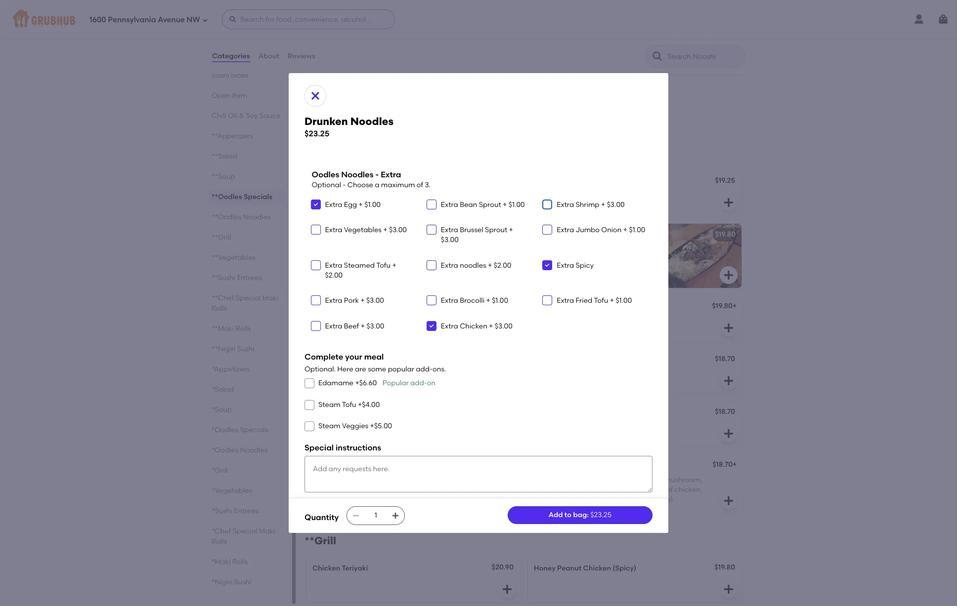 Task type: vqa. For each thing, say whether or not it's contained in the screenshot.
2367 Phillip Ct on the left top of the page
no



Task type: describe. For each thing, give the bounding box(es) containing it.
*soup
[[212, 406, 232, 414]]

*nigiri sushi
[[212, 578, 251, 587]]

$3.00 for extra shrimp + $3.00
[[607, 201, 625, 209]]

egg
[[344, 201, 357, 209]]

tofu for extra fried tofu
[[594, 297, 608, 305]]

singapore stir-fried noodles button
[[306, 455, 520, 514]]

a
[[375, 181, 379, 190]]

sides
[[231, 71, 249, 80]]

onion
[[601, 226, 622, 234]]

$18.70 button for pho bo
[[528, 403, 742, 447]]

1600
[[89, 15, 106, 24]]

of inside oodles noodles - extra optional - choose a maximum of 3.
[[417, 181, 423, 190]]

pad thai
[[312, 356, 343, 364]]

**maki
[[212, 325, 234, 333]]

*oodles specials
[[212, 426, 268, 435]]

extra brussel sprout + $3.00
[[441, 226, 513, 244]]

**sushi entrees tab
[[212, 273, 281, 283]]

$18.70 for pho bo
[[715, 408, 735, 416]]

1 horizontal spatial chicken
[[460, 322, 487, 330]]

$18.70 button for pad thai
[[528, 350, 742, 394]]

extra for extra vegetables
[[325, 226, 342, 234]]

$2.00 inside extra steamed tofu + $2.00
[[325, 271, 343, 280]]

oodles for noodles
[[312, 170, 339, 179]]

*chef special maki rolls tab
[[212, 526, 281, 547]]

*salad tab
[[212, 385, 281, 395]]

extra down noodles on the boat
[[557, 261, 574, 270]]

**nigiri sushi tab
[[212, 344, 281, 354]]

1 vertical spatial **grill
[[305, 535, 336, 547]]

of inside spicy and sour broth with rice noodles, mushroom, tomato, cilantro & bean sprout. choice of chicken, beef, pork or vegetables (shrimp $3 extra)
[[666, 486, 673, 494]]

the
[[574, 230, 585, 239]]

$1.00 for extra jumbo onion + $1.00
[[629, 226, 645, 234]]

suicide
[[534, 37, 559, 45]]

seafood
[[358, 303, 387, 312]]

brussel
[[460, 226, 483, 234]]

Search Nooshi search field
[[666, 52, 742, 61]]

steam tofu + $4.00
[[318, 401, 380, 409]]

optional
[[312, 181, 341, 190]]

*appetizers
[[212, 365, 250, 374]]

rolls inside **maki rolls tab
[[236, 325, 251, 333]]

1 vertical spatial $23.25
[[590, 511, 611, 520]]

1 vertical spatial on
[[427, 379, 435, 388]]

ons.
[[433, 365, 446, 374]]

1 horizontal spatial $2.00
[[494, 261, 511, 270]]

vegetables
[[344, 226, 382, 234]]

extra egg + $1.00
[[325, 201, 381, 209]]

extra bean sprout + $1.00
[[441, 201, 525, 209]]

noodles for *oodles
[[240, 446, 268, 455]]

maximum
[[381, 181, 415, 190]]

**vegetables tab
[[212, 253, 281, 263]]

chili oil & soy sauce
[[212, 112, 281, 120]]

& inside spicy and sour broth with rice noodles, mushroom, tomato, cilantro & bean sprout. choice of chicken, beef, pork or vegetables (shrimp $3 extra)
[[590, 486, 595, 494]]

suicide curry
[[534, 37, 579, 45]]

chili oil & soy sauce tab
[[212, 111, 281, 121]]

teriyaki
[[342, 565, 368, 573]]

$19.80 for pad see you
[[712, 302, 733, 311]]

pho bo
[[312, 409, 336, 417]]

oodles noodles - extra optional - choose a maximum of 3.
[[312, 170, 431, 190]]

**oodles for **oodles specials
[[212, 193, 242, 201]]

curry for red curry
[[327, 37, 346, 45]]

*grill
[[212, 467, 228, 475]]

*maki rolls
[[212, 558, 248, 567]]

1 vertical spatial thai
[[328, 356, 343, 364]]

$19.25
[[715, 177, 735, 185]]

pho bo button
[[306, 403, 520, 447]]

entrees for **sushi entrees
[[237, 274, 262, 282]]

extra spicy
[[557, 261, 594, 270]]

*salad
[[212, 386, 234, 394]]

$3.00 for extra chicken + $3.00
[[495, 322, 513, 330]]

edamame
[[318, 379, 353, 388]]

*sushi entrees tab
[[212, 506, 281, 517]]

$19.80 + for red curry
[[491, 36, 515, 44]]

boat
[[587, 230, 603, 239]]

$19.25 button
[[528, 171, 742, 216]]

choose
[[347, 181, 373, 190]]

fried inside button
[[363, 462, 381, 470]]

chicken,
[[674, 486, 702, 494]]

sushi inside "sushi sides" tab
[[212, 71, 229, 80]]

popular
[[383, 379, 409, 388]]

extra for extra shrimp
[[557, 201, 574, 209]]

extra for extra bean sprout
[[441, 201, 458, 209]]

extra for extra pork
[[325, 297, 342, 305]]

curry for suicide curry
[[561, 37, 579, 45]]

$18.70 +
[[712, 461, 737, 469]]

fried for rice
[[329, 90, 346, 98]]

2 horizontal spatial chicken
[[583, 565, 611, 573]]

extra pork + $3.00
[[325, 297, 384, 305]]

extra brocolli + $1.00
[[441, 297, 508, 305]]

singapore
[[312, 462, 347, 470]]

your
[[345, 352, 362, 362]]

sauce
[[259, 112, 281, 120]]

*grill tab
[[212, 466, 281, 476]]

extra for extra fried tofu
[[557, 297, 574, 305]]

*nigiri
[[212, 578, 232, 587]]

and
[[554, 476, 567, 484]]

spicy for extra
[[576, 261, 594, 270]]

$20.90 +
[[711, 36, 737, 44]]

0 vertical spatial thai
[[312, 90, 327, 98]]

here
[[337, 365, 353, 374]]

honey
[[534, 565, 556, 573]]

item
[[232, 91, 247, 100]]

see
[[549, 303, 562, 312]]

tomato,
[[534, 486, 561, 494]]

oil
[[228, 112, 237, 120]]

noodles
[[460, 261, 486, 270]]

sprout for extra bean sprout
[[479, 201, 501, 209]]

extra fried tofu + $1.00
[[557, 297, 632, 305]]

mee goreng
[[312, 230, 354, 239]]

optional.
[[305, 365, 336, 374]]

$19.80 for mee goreng
[[491, 230, 511, 238]]

sushi sides tab
[[212, 70, 281, 81]]

**vegetables
[[212, 254, 256, 262]]

vegetables
[[577, 496, 614, 504]]

svg image inside main navigation navigation
[[202, 17, 208, 23]]

**grill inside 'tab'
[[212, 233, 231, 242]]

*oodles noodles
[[212, 446, 268, 455]]

shrimp
[[576, 201, 599, 209]]

open item
[[212, 91, 247, 100]]

rolls inside '*maki rolls' tab
[[232, 558, 248, 567]]

sprout for extra brussel sprout
[[485, 226, 507, 234]]

Input item quantity number field
[[365, 507, 387, 525]]

noodles for oodles
[[341, 170, 374, 179]]

1 vertical spatial add-
[[410, 379, 427, 388]]

curry laksa button
[[306, 171, 520, 216]]

1600 pennsylvania avenue nw
[[89, 15, 200, 24]]

maki for *chef special maki rolls
[[259, 527, 275, 536]]

thai fried rice (spicy) button
[[306, 83, 520, 128]]

jumbo
[[576, 226, 600, 234]]

+ inside extra steamed tofu + $2.00
[[392, 261, 396, 270]]

mee
[[312, 230, 327, 239]]

**chef
[[212, 294, 234, 303]]

drunken noodles $23.25
[[305, 115, 394, 138]]

**soup tab
[[212, 172, 281, 182]]

Special instructions text field
[[305, 456, 653, 493]]

pennsylvania
[[108, 15, 156, 24]]

are
[[355, 365, 366, 374]]

categories button
[[212, 39, 250, 74]]

curry inside button
[[312, 178, 331, 186]]

**salad
[[212, 152, 237, 161]]

noodles left "the"
[[534, 230, 562, 239]]

**chef special maki rolls tab
[[212, 293, 281, 314]]

& inside tab
[[239, 112, 244, 120]]

chicken teriyaki
[[312, 565, 368, 573]]

(spicy) for honey peanut chicken (spicy)
[[613, 565, 636, 573]]



Task type: locate. For each thing, give the bounding box(es) containing it.
2 **oodles from the top
[[212, 213, 242, 221]]

0 vertical spatial special
[[236, 294, 261, 303]]

0 vertical spatial add-
[[416, 365, 433, 374]]

extra left 'pork'
[[325, 297, 342, 305]]

chicken
[[460, 322, 487, 330], [312, 565, 340, 573], [583, 565, 611, 573]]

0 vertical spatial on
[[564, 230, 572, 239]]

goreng
[[329, 230, 354, 239]]

1 **oodles from the top
[[212, 193, 242, 201]]

- up a
[[375, 170, 379, 179]]

specials down **soup tab
[[244, 193, 272, 201]]

$18.70
[[715, 355, 735, 363], [715, 408, 735, 416], [712, 461, 733, 469]]

fried for tofu
[[576, 297, 592, 305]]

maki inside **chef special maki rolls
[[262, 294, 278, 303]]

sushi for **nigiri sushi
[[237, 345, 255, 353]]

$20.90 up search nooshi search box
[[711, 36, 733, 44]]

2 vertical spatial sushi
[[234, 578, 251, 587]]

2 *oodles from the top
[[212, 446, 238, 455]]

0 vertical spatial (spicy)
[[364, 90, 388, 98]]

- left choose
[[343, 181, 346, 190]]

chicken down extra brocolli + $1.00
[[460, 322, 487, 330]]

$19.80 + for mee goreng
[[491, 230, 515, 238]]

tofu right you
[[594, 297, 608, 305]]

1 vertical spatial fried
[[576, 297, 592, 305]]

0 vertical spatial pad
[[534, 303, 548, 312]]

$4.00
[[362, 401, 380, 409]]

extra jumbo onion + $1.00
[[557, 226, 645, 234]]

**grill tab
[[212, 232, 281, 243]]

$1.00
[[364, 201, 381, 209], [509, 201, 525, 209], [629, 226, 645, 234], [492, 297, 508, 305], [616, 297, 632, 305]]

noodles on the boat image
[[667, 224, 742, 288]]

steam for steam tofu
[[318, 401, 340, 409]]

1 horizontal spatial &
[[590, 486, 595, 494]]

(spicy) inside button
[[364, 90, 388, 98]]

0 vertical spatial entrees
[[237, 274, 262, 282]]

beef,
[[534, 496, 550, 504]]

**grill up **vegetables
[[212, 233, 231, 242]]

bean
[[460, 201, 477, 209]]

$3.00 for extra pork + $3.00
[[366, 297, 384, 305]]

1 vertical spatial $2.00
[[325, 271, 343, 280]]

specials down *soup tab
[[240, 426, 268, 435]]

steam down edamame
[[318, 401, 340, 409]]

$19.80
[[491, 36, 511, 44], [491, 230, 511, 238], [715, 230, 736, 239], [712, 302, 733, 311], [715, 564, 735, 572]]

peanut
[[557, 565, 581, 573]]

**grill down quantity
[[305, 535, 336, 547]]

2 vertical spatial special
[[233, 527, 257, 536]]

pad inside button
[[312, 356, 326, 364]]

soy
[[246, 112, 258, 120]]

**appetizers tab
[[212, 131, 281, 141]]

**oodles inside tab
[[212, 193, 242, 201]]

**oodles
[[212, 193, 242, 201], [212, 213, 242, 221]]

1 steam from the top
[[318, 401, 340, 409]]

1 vertical spatial steam
[[318, 422, 340, 431]]

of left 3.
[[417, 181, 423, 190]]

pad up optional. on the left bottom
[[312, 356, 326, 364]]

extra for extra brocolli
[[441, 297, 458, 305]]

0 vertical spatial of
[[417, 181, 423, 190]]

0 horizontal spatial **grill
[[212, 233, 231, 242]]

rolls down **chef
[[212, 305, 227, 313]]

special instructions
[[305, 444, 381, 453]]

oodles up optional
[[312, 170, 339, 179]]

avenue
[[158, 15, 185, 24]]

1 vertical spatial oodles
[[312, 303, 336, 312]]

pad left see
[[534, 303, 548, 312]]

noodles for drunken
[[350, 115, 394, 127]]

noodles on the boat
[[534, 230, 603, 239]]

broth
[[585, 476, 603, 484]]

sushi for *nigiri sushi
[[234, 578, 251, 587]]

special
[[236, 294, 261, 303], [305, 444, 334, 453], [233, 527, 257, 536]]

0 vertical spatial **oodles
[[212, 193, 242, 201]]

extra left egg
[[325, 201, 342, 209]]

1 horizontal spatial spicy
[[534, 476, 552, 484]]

$20.90 left the honey
[[492, 564, 514, 572]]

noodles inside "tab"
[[243, 213, 271, 221]]

rice
[[620, 476, 633, 484]]

0 vertical spatial **grill
[[212, 233, 231, 242]]

$23.25 down "vegetables"
[[590, 511, 611, 520]]

add
[[549, 511, 563, 520]]

steam down bo
[[318, 422, 340, 431]]

$20.90 right brocolli
[[492, 302, 514, 311]]

2 horizontal spatial fried
[[576, 297, 592, 305]]

rolls down '*chef'
[[212, 538, 227, 546]]

entrees for *sushi entrees
[[234, 507, 259, 516]]

main navigation navigation
[[0, 0, 957, 39]]

pad for pad thai
[[312, 356, 326, 364]]

edamame + $6.60
[[318, 379, 377, 388]]

some
[[368, 365, 386, 374]]

0 vertical spatial spicy
[[576, 261, 594, 270]]

add to bag: $23.25
[[549, 511, 611, 520]]

laksa
[[333, 178, 353, 186]]

tofu
[[376, 261, 391, 270], [594, 297, 608, 305], [342, 401, 356, 409]]

thai up drunken
[[312, 90, 327, 98]]

+ inside 'extra brussel sprout + $3.00'
[[509, 226, 513, 234]]

extra shrimp + $3.00
[[557, 201, 625, 209]]

extra left brocolli
[[441, 297, 458, 305]]

$2.00 up extra pork + $3.00
[[325, 271, 343, 280]]

ramen
[[388, 303, 413, 312]]

*soup tab
[[212, 405, 281, 415]]

veggies
[[342, 422, 368, 431]]

pork
[[344, 297, 359, 305]]

special inside *chef special maki rolls
[[233, 527, 257, 536]]

pad see you
[[534, 303, 576, 312]]

0 horizontal spatial chicken
[[312, 565, 340, 573]]

sushi down '*maki rolls' tab
[[234, 578, 251, 587]]

extra left steamed
[[325, 261, 342, 270]]

thai
[[312, 90, 327, 98], [328, 356, 343, 364]]

specials
[[244, 193, 272, 201], [240, 426, 268, 435]]

$3.00 down seafood
[[366, 322, 384, 330]]

$3.00 up extra noodles + $2.00
[[441, 236, 459, 244]]

1 vertical spatial spicy
[[338, 303, 357, 312]]

0 vertical spatial tofu
[[376, 261, 391, 270]]

0 horizontal spatial on
[[427, 379, 435, 388]]

**oodles specials tab
[[212, 192, 281, 202]]

$19.80 + for pad see you
[[712, 302, 737, 311]]

bean
[[596, 486, 614, 494]]

2 vertical spatial spicy
[[534, 476, 552, 484]]

sprout inside 'extra brussel sprout + $3.00'
[[485, 226, 507, 234]]

1 vertical spatial -
[[343, 181, 346, 190]]

svg image
[[937, 13, 949, 25], [229, 15, 237, 23], [309, 90, 321, 102], [501, 197, 513, 209], [723, 197, 735, 209], [313, 202, 319, 208], [544, 202, 550, 208], [313, 227, 319, 233], [544, 262, 550, 268], [501, 322, 513, 334], [723, 322, 735, 334], [313, 323, 319, 329], [306, 424, 312, 430], [723, 428, 735, 440], [723, 496, 735, 507], [352, 512, 360, 520]]

1 horizontal spatial pad
[[534, 303, 548, 312]]

**maki rolls tab
[[212, 324, 281, 334]]

reviews
[[288, 52, 315, 60]]

extra left bean
[[441, 201, 458, 209]]

extra for extra beef
[[325, 322, 342, 330]]

$2.00 right noodles
[[494, 261, 511, 270]]

0 vertical spatial &
[[239, 112, 244, 120]]

noodles,
[[634, 476, 663, 484]]

extra down extra brocolli + $1.00
[[441, 322, 458, 330]]

maki down *sushi entrees tab
[[259, 527, 275, 536]]

sushi inside *nigiri sushi tab
[[234, 578, 251, 587]]

*maki rolls tab
[[212, 557, 281, 567]]

(spicy)
[[364, 90, 388, 98], [613, 565, 636, 573]]

0 horizontal spatial (spicy)
[[364, 90, 388, 98]]

curry right suicide at the top of the page
[[561, 37, 579, 45]]

extra up maximum
[[381, 170, 401, 179]]

extra left jumbo
[[557, 226, 574, 234]]

cilantro
[[562, 486, 588, 494]]

special down *sushi entrees tab
[[233, 527, 257, 536]]

chili
[[212, 112, 226, 120]]

special for *chef special maki rolls
[[233, 527, 257, 536]]

with
[[604, 476, 619, 484]]

1 horizontal spatial on
[[564, 230, 572, 239]]

0 vertical spatial $19.80 +
[[491, 36, 515, 44]]

**nigiri sushi
[[212, 345, 255, 353]]

*vegetables
[[212, 487, 252, 495]]

red
[[312, 37, 326, 45]]

quantity
[[305, 513, 339, 522]]

0 vertical spatial fried
[[329, 90, 346, 98]]

$20.90
[[711, 36, 733, 44], [492, 302, 514, 311], [492, 564, 514, 572]]

pad for pad see you
[[534, 303, 548, 312]]

on left "the"
[[564, 230, 572, 239]]

1 vertical spatial tofu
[[594, 297, 608, 305]]

extra for extra brussel sprout
[[441, 226, 458, 234]]

add- up popular add-on
[[416, 365, 433, 374]]

$3
[[644, 496, 652, 504]]

$3.00 for extra vegetables + $3.00
[[389, 226, 407, 234]]

on
[[564, 230, 572, 239], [427, 379, 435, 388]]

oodles for spicy
[[312, 303, 336, 312]]

0 vertical spatial steam
[[318, 401, 340, 409]]

2 horizontal spatial tofu
[[594, 297, 608, 305]]

0 horizontal spatial &
[[239, 112, 244, 120]]

special for **chef special maki rolls
[[236, 294, 261, 303]]

1 vertical spatial $18.70 button
[[528, 403, 742, 447]]

**salad tab
[[212, 151, 281, 162]]

rolls inside *chef special maki rolls
[[212, 538, 227, 546]]

$23.25 inside drunken noodles $23.25
[[305, 129, 329, 138]]

(spicy) for thai fried rice (spicy)
[[364, 90, 388, 98]]

*oodles noodles tab
[[212, 445, 281, 456]]

0 vertical spatial sushi
[[212, 71, 229, 80]]

1 vertical spatial *oodles
[[212, 446, 238, 455]]

1 vertical spatial $20.90
[[492, 302, 514, 311]]

noodles down the **oodles specials tab
[[243, 213, 271, 221]]

1 vertical spatial specials
[[240, 426, 268, 435]]

chicken right peanut
[[583, 565, 611, 573]]

extra inside 'extra brussel sprout + $3.00'
[[441, 226, 458, 234]]

$19.80 for red curry
[[491, 36, 511, 44]]

specials for **oodles specials
[[244, 193, 272, 201]]

curry left laksa
[[312, 178, 331, 186]]

$3.00
[[607, 201, 625, 209], [389, 226, 407, 234], [441, 236, 459, 244], [366, 297, 384, 305], [366, 322, 384, 330], [495, 322, 513, 330]]

1 *oodles from the top
[[212, 426, 238, 435]]

spicy inside spicy and sour broth with rice noodles, mushroom, tomato, cilantro & bean sprout. choice of chicken, beef, pork or vegetables (shrimp $3 extra)
[[534, 476, 552, 484]]

drunken
[[305, 115, 348, 127]]

*oodles for *oodles specials
[[212, 426, 238, 435]]

1 vertical spatial maki
[[259, 527, 275, 536]]

complete
[[305, 352, 343, 362]]

extra left vegetables
[[325, 226, 342, 234]]

tofu for extra steamed tofu
[[376, 261, 391, 270]]

special down **sushi entrees tab
[[236, 294, 261, 303]]

0 vertical spatial $23.25
[[305, 129, 329, 138]]

spicy down "the"
[[576, 261, 594, 270]]

**oodles for **oodles noodles
[[212, 213, 242, 221]]

rolls right **maki
[[236, 325, 251, 333]]

entrees down *vegetables tab
[[234, 507, 259, 516]]

0 horizontal spatial pad
[[312, 356, 326, 364]]

popular
[[388, 365, 414, 374]]

oodles spicy seafood ramen
[[312, 303, 413, 312]]

1 horizontal spatial tofu
[[376, 261, 391, 270]]

extra for extra jumbo onion
[[557, 226, 574, 234]]

1 horizontal spatial fried
[[363, 462, 381, 470]]

2 vertical spatial fried
[[363, 462, 381, 470]]

$3.00 for extra beef + $3.00
[[366, 322, 384, 330]]

noodles up *grill tab
[[240, 446, 268, 455]]

honey peanut chicken (spicy)
[[534, 565, 636, 573]]

$18.70 for pad thai
[[715, 355, 735, 363]]

sushi left sides at top
[[212, 71, 229, 80]]

thai fried rice (spicy)
[[312, 90, 388, 98]]

*chef
[[212, 527, 231, 536]]

noodles inside drunken noodles $23.25
[[350, 115, 394, 127]]

extra inside extra steamed tofu + $2.00
[[325, 261, 342, 270]]

extra left brussel
[[441, 226, 458, 234]]

maki down **sushi entrees tab
[[262, 294, 278, 303]]

2 vertical spatial tofu
[[342, 401, 356, 409]]

extra left noodles
[[441, 261, 458, 270]]

*oodles inside tab
[[212, 426, 238, 435]]

tofu right steamed
[[376, 261, 391, 270]]

1 vertical spatial &
[[590, 486, 595, 494]]

3.
[[425, 181, 431, 190]]

1 horizontal spatial **grill
[[305, 535, 336, 547]]

& down broth
[[590, 486, 595, 494]]

extra left beef
[[325, 322, 342, 330]]

*oodles for *oodles noodles
[[212, 446, 238, 455]]

**oodles down **soup on the left of the page
[[212, 193, 242, 201]]

1 vertical spatial pad
[[312, 356, 326, 364]]

2 vertical spatial $20.90
[[492, 564, 514, 572]]

noodles inside oodles noodles - extra optional - choose a maximum of 3.
[[341, 170, 374, 179]]

oodles inside oodles noodles - extra optional - choose a maximum of 3.
[[312, 170, 339, 179]]

extra
[[381, 170, 401, 179], [325, 201, 342, 209], [441, 201, 458, 209], [557, 201, 574, 209], [325, 226, 342, 234], [441, 226, 458, 234], [557, 226, 574, 234], [325, 261, 342, 270], [441, 261, 458, 270], [557, 261, 574, 270], [325, 297, 342, 305], [441, 297, 458, 305], [557, 297, 574, 305], [325, 322, 342, 330], [441, 322, 458, 330]]

tofu inside extra steamed tofu + $2.00
[[376, 261, 391, 270]]

bag:
[[573, 511, 589, 520]]

about
[[258, 52, 279, 60]]

0 vertical spatial -
[[375, 170, 379, 179]]

1 vertical spatial $19.80 +
[[491, 230, 515, 238]]

0 horizontal spatial of
[[417, 181, 423, 190]]

**grill
[[212, 233, 231, 242], [305, 535, 336, 547]]

rolls right '*maki'
[[232, 558, 248, 567]]

$3.00 inside 'extra brussel sprout + $3.00'
[[441, 236, 459, 244]]

add- inside complete your meal optional. here are some popular add-ons.
[[416, 365, 433, 374]]

entrees down **vegetables tab
[[237, 274, 262, 282]]

fried right you
[[576, 297, 592, 305]]

1 horizontal spatial of
[[666, 486, 673, 494]]

*nigiri sushi tab
[[212, 577, 281, 588]]

extra)
[[653, 496, 673, 504]]

1 vertical spatial **oodles
[[212, 213, 242, 221]]

**oodles noodles tab
[[212, 212, 281, 222]]

spicy up tomato,
[[534, 476, 552, 484]]

$19.80 +
[[491, 36, 515, 44], [491, 230, 515, 238], [712, 302, 737, 311]]

0 horizontal spatial fried
[[329, 90, 346, 98]]

1 vertical spatial sprout
[[485, 226, 507, 234]]

spicy for oodles
[[338, 303, 357, 312]]

$3.00 right vegetables
[[389, 226, 407, 234]]

oodles left 'pork'
[[312, 303, 336, 312]]

add- down popular
[[410, 379, 427, 388]]

*appetizers tab
[[212, 364, 281, 375]]

*oodles specials tab
[[212, 425, 281, 436]]

steamed
[[344, 261, 375, 270]]

extra for extra egg
[[325, 201, 342, 209]]

1 vertical spatial special
[[305, 444, 334, 453]]

curry right "red"
[[327, 37, 346, 45]]

popular add-on
[[383, 379, 435, 388]]

fried down instructions
[[363, 462, 381, 470]]

0 horizontal spatial tofu
[[342, 401, 356, 409]]

rice
[[348, 90, 363, 98]]

0 vertical spatial $20.90
[[711, 36, 733, 44]]

fried left "rice"
[[329, 90, 346, 98]]

0 vertical spatial $2.00
[[494, 261, 511, 270]]

0 vertical spatial *oodles
[[212, 426, 238, 435]]

or
[[569, 496, 576, 504]]

thai up here
[[328, 356, 343, 364]]

fried inside button
[[329, 90, 346, 98]]

& right "oil"
[[239, 112, 244, 120]]

maki for **chef special maki rolls
[[262, 294, 278, 303]]

0 vertical spatial $18.70
[[715, 355, 735, 363]]

extra for extra noodles
[[441, 261, 458, 270]]

extra left shrimp
[[557, 201, 574, 209]]

of up the extra)
[[666, 486, 673, 494]]

open item tab
[[212, 90, 281, 101]]

0 vertical spatial $18.70 button
[[528, 350, 742, 394]]

1 horizontal spatial $23.25
[[590, 511, 611, 520]]

search icon image
[[652, 50, 663, 62]]

rolls inside **chef special maki rolls
[[212, 305, 227, 313]]

specials inside tab
[[244, 193, 272, 201]]

$3.00 down extra brocolli + $1.00
[[495, 322, 513, 330]]

*oodles down *soup
[[212, 426, 238, 435]]

maki
[[262, 294, 278, 303], [259, 527, 275, 536]]

spicy up beef
[[338, 303, 357, 312]]

sushi down **maki rolls tab at the bottom of the page
[[237, 345, 255, 353]]

0 horizontal spatial $2.00
[[325, 271, 343, 280]]

noodles inside button
[[382, 462, 410, 470]]

steam for steam veggies
[[318, 422, 340, 431]]

fried
[[329, 90, 346, 98], [576, 297, 592, 305], [363, 462, 381, 470]]

0 vertical spatial maki
[[262, 294, 278, 303]]

extra for extra chicken
[[441, 322, 458, 330]]

0 vertical spatial oodles
[[312, 170, 339, 179]]

*oodles inside tab
[[212, 446, 238, 455]]

noodles up choose
[[341, 170, 374, 179]]

1 vertical spatial (spicy)
[[613, 565, 636, 573]]

**oodles down **oodles specials on the left top of page
[[212, 213, 242, 221]]

extra down extra spicy
[[557, 297, 574, 305]]

$3.00 right 'pork'
[[366, 297, 384, 305]]

curry laksa
[[312, 178, 353, 186]]

maki inside *chef special maki rolls
[[259, 527, 275, 536]]

specials for *oodles specials
[[240, 426, 268, 435]]

red curry
[[312, 37, 346, 45]]

chicken left teriyaki
[[312, 565, 340, 573]]

0 horizontal spatial $23.25
[[305, 129, 329, 138]]

sushi inside **nigiri sushi tab
[[237, 345, 255, 353]]

1 vertical spatial of
[[666, 486, 673, 494]]

noodles for **oodles
[[243, 213, 271, 221]]

extra beef + $3.00
[[325, 322, 384, 330]]

0 horizontal spatial -
[[343, 181, 346, 190]]

sour
[[569, 476, 583, 484]]

extra for extra steamed tofu
[[325, 261, 342, 270]]

2 steam from the top
[[318, 422, 340, 431]]

svg image
[[202, 17, 208, 23], [723, 56, 735, 68], [429, 202, 434, 208], [429, 227, 434, 233], [544, 227, 550, 233], [313, 262, 319, 268], [429, 262, 434, 268], [723, 270, 735, 281], [313, 298, 319, 304], [429, 298, 434, 304], [544, 298, 550, 304], [429, 323, 434, 329], [723, 375, 735, 387], [501, 496, 513, 507], [392, 512, 400, 520], [501, 584, 513, 596], [723, 584, 735, 596]]

spicy
[[576, 261, 594, 270], [338, 303, 357, 312], [534, 476, 552, 484]]

noodles inside tab
[[240, 446, 268, 455]]

noodles
[[350, 115, 394, 127], [341, 170, 374, 179], [243, 213, 271, 221], [534, 230, 562, 239], [240, 446, 268, 455], [382, 462, 410, 470]]

**oodles inside "tab"
[[212, 213, 242, 221]]

2 $18.70 button from the top
[[528, 403, 742, 447]]

noodles down "rice"
[[350, 115, 394, 127]]

entrees
[[237, 274, 262, 282], [234, 507, 259, 516]]

specials inside tab
[[240, 426, 268, 435]]

0 horizontal spatial spicy
[[338, 303, 357, 312]]

1 horizontal spatial -
[[375, 170, 379, 179]]

1 $18.70 button from the top
[[528, 350, 742, 394]]

tofu right bo
[[342, 401, 356, 409]]

$1.00 for extra fried tofu + $1.00
[[616, 297, 632, 305]]

2 vertical spatial $18.70
[[712, 461, 733, 469]]

1 vertical spatial entrees
[[234, 507, 259, 516]]

2 vertical spatial $19.80 +
[[712, 302, 737, 311]]

1 vertical spatial sushi
[[237, 345, 255, 353]]

1 vertical spatial $18.70
[[715, 408, 735, 416]]

on down ons.
[[427, 379, 435, 388]]

extra inside oodles noodles - extra optional - choose a maximum of 3.
[[381, 170, 401, 179]]

sprout right bean
[[479, 201, 501, 209]]

*sushi
[[212, 507, 232, 516]]

$23.25 down drunken
[[305, 129, 329, 138]]

0 vertical spatial sprout
[[479, 201, 501, 209]]

0 vertical spatial specials
[[244, 193, 272, 201]]

sprout right brussel
[[485, 226, 507, 234]]

pad thai button
[[306, 350, 520, 394]]

**chef special maki rolls
[[212, 294, 278, 313]]

$3.00 up 'onion'
[[607, 201, 625, 209]]

bo
[[327, 409, 336, 417]]

*vegetables tab
[[212, 486, 281, 496]]

special up singapore
[[305, 444, 334, 453]]

*oodles up *grill
[[212, 446, 238, 455]]

special inside **chef special maki rolls
[[236, 294, 261, 303]]

choice
[[640, 486, 664, 494]]

1 horizontal spatial (spicy)
[[613, 565, 636, 573]]

noodles right stir-
[[382, 462, 410, 470]]

&
[[239, 112, 244, 120], [590, 486, 595, 494]]

$1.00 for extra bean sprout + $1.00
[[509, 201, 525, 209]]

2 horizontal spatial spicy
[[576, 261, 594, 270]]



